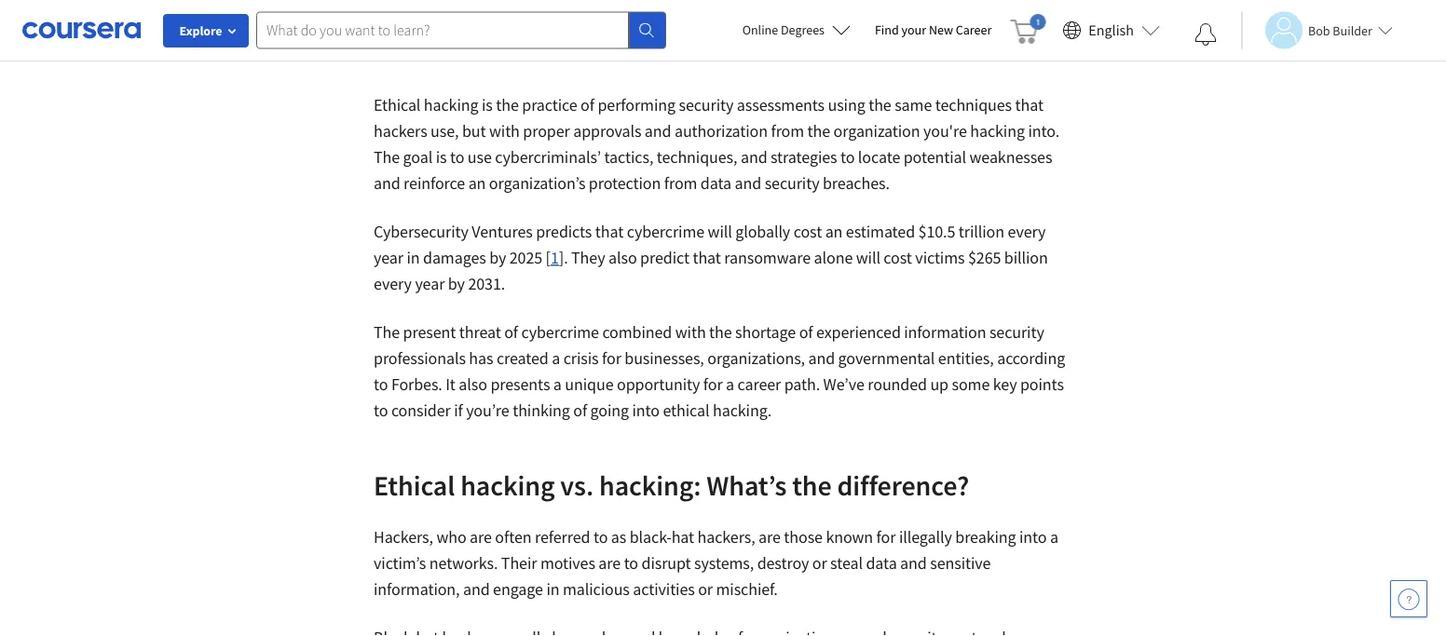 Task type: locate. For each thing, give the bounding box(es) containing it.
0 vertical spatial will
[[708, 221, 732, 242]]

who
[[437, 527, 467, 548]]

1 the from the top
[[374, 147, 400, 168]]

is up but
[[482, 95, 493, 116]]

1 vertical spatial an
[[826, 221, 843, 242]]

1 vertical spatial cybercrime
[[522, 322, 599, 343]]

in inside hackers, who are often referred to as black-hat hackers, are those known for illegally breaking into a victim's networks. their motives are to disrupt systems, destroy or steal data and sensitive information, and engage in malicious activities or mischief.
[[547, 579, 560, 600]]

0 horizontal spatial also
[[459, 374, 487, 395]]

systems,
[[695, 553, 754, 574]]

that up into.
[[1016, 95, 1044, 116]]

to down as
[[624, 553, 639, 574]]

2 vertical spatial for
[[877, 527, 896, 548]]

from down techniques,
[[664, 173, 698, 194]]

referred
[[535, 527, 590, 548]]

0 vertical spatial for
[[602, 348, 622, 369]]

will
[[708, 221, 732, 242], [856, 248, 881, 268]]

1 horizontal spatial in
[[547, 579, 560, 600]]

ethical up hackers,
[[374, 468, 455, 503]]

use
[[468, 147, 492, 168]]

every for cybersecurity ventures predicts that cybercrime will globally cost an estimated $10.5 trillion every year in damages by 2025 [
[[1008, 221, 1046, 242]]

1 horizontal spatial every
[[1008, 221, 1046, 242]]

the up strategies
[[808, 121, 831, 142]]

a up thinking
[[554, 374, 562, 395]]

security inside the present threat of cybercrime combined with the shortage of experienced information security professionals has created a crisis for businesses, organizations, and governmental entities, according to forbes. it also presents a unique opportunity for a career path. we've rounded up some key points to consider if you're thinking of going into ethical hacking.
[[990, 322, 1045, 343]]

0 vertical spatial ethical
[[374, 95, 421, 116]]

0 vertical spatial that
[[1016, 95, 1044, 116]]

security
[[679, 95, 734, 116], [765, 173, 820, 194], [990, 322, 1045, 343]]

up
[[931, 374, 949, 395]]

protection
[[589, 173, 661, 194]]

1 vertical spatial data
[[866, 553, 897, 574]]

to left consider
[[374, 400, 388, 421]]

you're
[[466, 400, 510, 421]]

are down as
[[599, 553, 621, 574]]

what's
[[707, 468, 787, 503]]

1
[[551, 248, 559, 268]]

]. they also predict that ransomware alone will cost victims $265 billion every year by 2031.
[[374, 248, 1048, 295]]

2 horizontal spatial security
[[990, 322, 1045, 343]]

the
[[496, 95, 519, 116], [869, 95, 892, 116], [808, 121, 831, 142], [709, 322, 732, 343], [792, 468, 832, 503]]

cybercrime
[[627, 221, 705, 242], [522, 322, 599, 343]]

every up billion
[[1008, 221, 1046, 242]]

your
[[902, 21, 927, 38]]

year
[[374, 248, 404, 268], [415, 274, 445, 295]]

0 horizontal spatial by
[[448, 274, 465, 295]]

and up 'path.'
[[809, 348, 835, 369]]

0 horizontal spatial for
[[602, 348, 622, 369]]

path.
[[785, 374, 820, 395]]

1 vertical spatial year
[[415, 274, 445, 295]]

0 vertical spatial cybercrime
[[627, 221, 705, 242]]

1 vertical spatial for
[[704, 374, 723, 395]]

also right it
[[459, 374, 487, 395]]

0 vertical spatial in
[[407, 248, 420, 268]]

every for ]. they also predict that ransomware alone will cost victims $265 billion every year by 2031.
[[374, 274, 412, 295]]

bob builder button
[[1242, 12, 1393, 49]]

mischief.
[[716, 579, 778, 600]]

year down damages
[[415, 274, 445, 295]]

2 vertical spatial that
[[693, 248, 721, 268]]

2 horizontal spatial for
[[877, 527, 896, 548]]

with inside ethical hacking is the practice of performing security assessments using the same techniques that hackers use, but with proper approvals and authorization from the organization you're hacking into. the goal is to use cybercriminals' tactics, techniques, and strategies to locate potential weaknesses and reinforce an organization's protection from data and security breaches.
[[489, 121, 520, 142]]

black-
[[630, 527, 672, 548]]

year down cybersecurity
[[374, 248, 404, 268]]

1 horizontal spatial from
[[771, 121, 805, 142]]

from down assessments
[[771, 121, 805, 142]]

the up professionals
[[374, 322, 400, 343]]

1 horizontal spatial cybercrime
[[627, 221, 705, 242]]

0 vertical spatial every
[[1008, 221, 1046, 242]]

1 vertical spatial hacking
[[971, 121, 1025, 142]]

cybercrime up predict
[[627, 221, 705, 242]]

0 vertical spatial the
[[374, 147, 400, 168]]

and up globally
[[735, 173, 762, 194]]

1 horizontal spatial or
[[813, 553, 827, 574]]

1 vertical spatial from
[[664, 173, 698, 194]]

2031.
[[468, 274, 505, 295]]

0 horizontal spatial cybercrime
[[522, 322, 599, 343]]

2 vertical spatial security
[[990, 322, 1045, 343]]

None search field
[[256, 12, 667, 49]]

also inside ]. they also predict that ransomware alone will cost victims $265 billion every year by 2031.
[[609, 248, 637, 268]]

1 horizontal spatial also
[[609, 248, 637, 268]]

by
[[490, 248, 506, 268], [448, 274, 465, 295]]

1 vertical spatial security
[[765, 173, 820, 194]]

an up alone
[[826, 221, 843, 242]]

0 vertical spatial into
[[633, 400, 660, 421]]

hacking up use,
[[424, 95, 479, 116]]

1 vertical spatial by
[[448, 274, 465, 295]]

hacking up weaknesses
[[971, 121, 1025, 142]]

0 horizontal spatial into
[[633, 400, 660, 421]]

1 vertical spatial that
[[595, 221, 624, 242]]

1 vertical spatial or
[[698, 579, 713, 600]]

1 horizontal spatial with
[[676, 322, 706, 343]]

their
[[501, 553, 537, 574]]

engage
[[493, 579, 543, 600]]

0 horizontal spatial an
[[469, 173, 486, 194]]

the up organizations,
[[709, 322, 732, 343]]

2 horizontal spatial that
[[1016, 95, 1044, 116]]

data down techniques,
[[701, 173, 732, 194]]

locate
[[858, 147, 901, 168]]

cybercrime inside the present threat of cybercrime combined with the shortage of experienced information security professionals has created a crisis for businesses, organizations, and governmental entities, according to forbes. it also presents a unique opportunity for a career path. we've rounded up some key points to consider if you're thinking of going into ethical hacking.
[[522, 322, 599, 343]]

a inside hackers, who are often referred to as black-hat hackers, are those known for illegally breaking into a victim's networks. their motives are to disrupt systems, destroy or steal data and sensitive information, and engage in malicious activities or mischief.
[[1051, 527, 1059, 548]]

every inside ]. they also predict that ransomware alone will cost victims $265 billion every year by 2031.
[[374, 274, 412, 295]]

0 horizontal spatial or
[[698, 579, 713, 600]]

of up approvals
[[581, 95, 595, 116]]

victim's
[[374, 553, 426, 574]]

2 vertical spatial hacking
[[461, 468, 555, 503]]

in down cybersecurity
[[407, 248, 420, 268]]

billion
[[1005, 248, 1048, 268]]

approvals
[[573, 121, 642, 142]]

security up authorization
[[679, 95, 734, 116]]

is
[[482, 95, 493, 116], [436, 147, 447, 168]]

1 vertical spatial the
[[374, 322, 400, 343]]

that right predict
[[693, 248, 721, 268]]

will up ]. they also predict that ransomware alone will cost victims $265 billion every year by 2031.
[[708, 221, 732, 242]]

find
[[875, 21, 899, 38]]

by down ventures
[[490, 248, 506, 268]]

cybercrime up crisis
[[522, 322, 599, 343]]

networks.
[[430, 553, 498, 574]]

in
[[407, 248, 420, 268], [547, 579, 560, 600]]

same
[[895, 95, 932, 116]]

for up ethical
[[704, 374, 723, 395]]

cost down estimated
[[884, 248, 912, 268]]

an down use on the top
[[469, 173, 486, 194]]

tactics,
[[605, 147, 654, 168]]

hackers
[[374, 121, 428, 142]]

hacking for ethical hacking is the practice of performing security assessments using the same techniques that hackers use, but with proper approvals and authorization from the organization you're hacking into. the goal is to use cybercriminals' tactics, techniques, and strategies to locate potential weaknesses and reinforce an organization's protection from data and security breaches.
[[424, 95, 479, 116]]

illegally
[[899, 527, 953, 548]]

the down hackers
[[374, 147, 400, 168]]

practice
[[522, 95, 578, 116]]

bob builder
[[1309, 22, 1373, 39]]

1 vertical spatial is
[[436, 147, 447, 168]]

every inside cybersecurity ventures predicts that cybercrime will globally cost an estimated $10.5 trillion every year in damages by 2025 [
[[1008, 221, 1046, 242]]

security up according
[[990, 322, 1045, 343]]

hacking.
[[713, 400, 772, 421]]

1 horizontal spatial is
[[482, 95, 493, 116]]

0 horizontal spatial year
[[374, 248, 404, 268]]

for right crisis
[[602, 348, 622, 369]]

into right breaking
[[1020, 527, 1047, 548]]

ethical
[[663, 400, 710, 421]]

0 horizontal spatial is
[[436, 147, 447, 168]]

0 horizontal spatial with
[[489, 121, 520, 142]]

and inside the present threat of cybercrime combined with the shortage of experienced information security professionals has created a crisis for businesses, organizations, and governmental entities, according to forbes. it also presents a unique opportunity for a career path. we've rounded up some key points to consider if you're thinking of going into ethical hacking.
[[809, 348, 835, 369]]

also right they
[[609, 248, 637, 268]]

0 horizontal spatial that
[[595, 221, 624, 242]]

0 horizontal spatial every
[[374, 274, 412, 295]]

hacking up often
[[461, 468, 555, 503]]

0 vertical spatial or
[[813, 553, 827, 574]]

for right known
[[877, 527, 896, 548]]

of inside ethical hacking is the practice of performing security assessments using the same techniques that hackers use, but with proper approvals and authorization from the organization you're hacking into. the goal is to use cybercriminals' tactics, techniques, and strategies to locate potential weaknesses and reinforce an organization's protection from data and security breaches.
[[581, 95, 595, 116]]

security down strategies
[[765, 173, 820, 194]]

every down cybersecurity
[[374, 274, 412, 295]]

and down authorization
[[741, 147, 768, 168]]

are right who
[[470, 527, 492, 548]]

year inside ]. they also predict that ransomware alone will cost victims $265 billion every year by 2031.
[[415, 274, 445, 295]]

with
[[489, 121, 520, 142], [676, 322, 706, 343]]

shortage
[[736, 322, 796, 343]]

1 vertical spatial into
[[1020, 527, 1047, 548]]

or down systems,
[[698, 579, 713, 600]]

0 vertical spatial an
[[469, 173, 486, 194]]

damages
[[423, 248, 486, 268]]

from
[[771, 121, 805, 142], [664, 173, 698, 194]]

1 horizontal spatial that
[[693, 248, 721, 268]]

new
[[929, 21, 954, 38]]

or left "steal"
[[813, 553, 827, 574]]

1 horizontal spatial into
[[1020, 527, 1047, 548]]

into down opportunity
[[633, 400, 660, 421]]

ethical hacking is the practice of performing security assessments using the same techniques that hackers use, but with proper approvals and authorization from the organization you're hacking into. the goal is to use cybercriminals' tactics, techniques, and strategies to locate potential weaknesses and reinforce an organization's protection from data and security breaches.
[[374, 95, 1060, 194]]

1 ethical from the top
[[374, 95, 421, 116]]

0 horizontal spatial cost
[[794, 221, 822, 242]]

for inside hackers, who are often referred to as black-hat hackers, are those known for illegally breaking into a victim's networks. their motives are to disrupt systems, destroy or steal data and sensitive information, and engage in malicious activities or mischief.
[[877, 527, 896, 548]]

data inside ethical hacking is the practice of performing security assessments using the same techniques that hackers use, but with proper approvals and authorization from the organization you're hacking into. the goal is to use cybercriminals' tactics, techniques, and strategies to locate potential weaknesses and reinforce an organization's protection from data and security breaches.
[[701, 173, 732, 194]]

0 horizontal spatial security
[[679, 95, 734, 116]]

1 vertical spatial in
[[547, 579, 560, 600]]

2 ethical from the top
[[374, 468, 455, 503]]

cybercrime for combined
[[522, 322, 599, 343]]

they
[[571, 248, 605, 268]]

1 vertical spatial ethical
[[374, 468, 455, 503]]

0 horizontal spatial data
[[701, 173, 732, 194]]

year for in
[[374, 248, 404, 268]]

year for by
[[415, 274, 445, 295]]

the up those
[[792, 468, 832, 503]]

an inside cybersecurity ventures predicts that cybercrime will globally cost an estimated $10.5 trillion every year in damages by 2025 [
[[826, 221, 843, 242]]

techniques,
[[657, 147, 738, 168]]

1 horizontal spatial data
[[866, 553, 897, 574]]

sensitive
[[931, 553, 991, 574]]

1 horizontal spatial will
[[856, 248, 881, 268]]

to left use on the top
[[450, 147, 465, 168]]

0 vertical spatial with
[[489, 121, 520, 142]]

hacking:
[[599, 468, 701, 503]]

created
[[497, 348, 549, 369]]

information
[[905, 322, 987, 343]]

organizations,
[[708, 348, 805, 369]]

that up they
[[595, 221, 624, 242]]

year inside cybersecurity ventures predicts that cybercrime will globally cost an estimated $10.5 trillion every year in damages by 2025 [
[[374, 248, 404, 268]]

1 horizontal spatial year
[[415, 274, 445, 295]]

difference?
[[838, 468, 970, 503]]

by down damages
[[448, 274, 465, 295]]

activities
[[633, 579, 695, 600]]

1 vertical spatial also
[[459, 374, 487, 395]]

information,
[[374, 579, 460, 600]]

1 vertical spatial with
[[676, 322, 706, 343]]

cost inside cybersecurity ventures predicts that cybercrime will globally cost an estimated $10.5 trillion every year in damages by 2025 [
[[794, 221, 822, 242]]

1 vertical spatial will
[[856, 248, 881, 268]]

data right "steal"
[[866, 553, 897, 574]]

1 vertical spatial cost
[[884, 248, 912, 268]]

1 vertical spatial every
[[374, 274, 412, 295]]

the present threat of cybercrime combined with the shortage of experienced information security professionals has created a crisis for businesses, organizations, and governmental entities, according to forbes. it also presents a unique opportunity for a career path. we've rounded up some key points to consider if you're thinking of going into ethical hacking.
[[374, 322, 1066, 421]]

coursera image
[[22, 15, 141, 45]]

with up businesses, at bottom
[[676, 322, 706, 343]]

1 horizontal spatial by
[[490, 248, 506, 268]]

a
[[552, 348, 560, 369], [554, 374, 562, 395], [726, 374, 735, 395], [1051, 527, 1059, 548]]

0 vertical spatial hacking
[[424, 95, 479, 116]]

will down estimated
[[856, 248, 881, 268]]

presents
[[491, 374, 550, 395]]

0 vertical spatial by
[[490, 248, 506, 268]]

2 the from the top
[[374, 322, 400, 343]]

to left as
[[594, 527, 608, 548]]

predicts
[[536, 221, 592, 242]]

strategies
[[771, 147, 838, 168]]

that inside ethical hacking is the practice of performing security assessments using the same techniques that hackers use, but with proper approvals and authorization from the organization you're hacking into. the goal is to use cybercriminals' tactics, techniques, and strategies to locate potential weaknesses and reinforce an organization's protection from data and security breaches.
[[1016, 95, 1044, 116]]

1 horizontal spatial for
[[704, 374, 723, 395]]

with right but
[[489, 121, 520, 142]]

the
[[374, 147, 400, 168], [374, 322, 400, 343]]

0 vertical spatial security
[[679, 95, 734, 116]]

ethical inside ethical hacking is the practice of performing security assessments using the same techniques that hackers use, but with proper approvals and authorization from the organization you're hacking into. the goal is to use cybercriminals' tactics, techniques, and strategies to locate potential weaknesses and reinforce an organization's protection from data and security breaches.
[[374, 95, 421, 116]]

into inside the present threat of cybercrime combined with the shortage of experienced information security professionals has created a crisis for businesses, organizations, and governmental entities, according to forbes. it also presents a unique opportunity for a career path. we've rounded up some key points to consider if you're thinking of going into ethical hacking.
[[633, 400, 660, 421]]

in down motives
[[547, 579, 560, 600]]

cybercrime inside cybersecurity ventures predicts that cybercrime will globally cost an estimated $10.5 trillion every year in damages by 2025 [
[[627, 221, 705, 242]]

hackers,
[[374, 527, 433, 548]]

1 horizontal spatial cost
[[884, 248, 912, 268]]

known
[[826, 527, 874, 548]]

are
[[470, 527, 492, 548], [759, 527, 781, 548], [599, 553, 621, 574]]

1 horizontal spatial an
[[826, 221, 843, 242]]

0 vertical spatial is
[[482, 95, 493, 116]]

organization's
[[489, 173, 586, 194]]

a right breaking
[[1051, 527, 1059, 548]]

0 vertical spatial from
[[771, 121, 805, 142]]

the inside the present threat of cybercrime combined with the shortage of experienced information security professionals has created a crisis for businesses, organizations, and governmental entities, according to forbes. it also presents a unique opportunity for a career path. we've rounded up some key points to consider if you're thinking of going into ethical hacking.
[[374, 322, 400, 343]]

every
[[1008, 221, 1046, 242], [374, 274, 412, 295]]

estimated
[[846, 221, 915, 242]]

or
[[813, 553, 827, 574], [698, 579, 713, 600]]

builder
[[1333, 22, 1373, 39]]

to left "forbes."
[[374, 374, 388, 395]]

ethical up hackers
[[374, 95, 421, 116]]

an
[[469, 173, 486, 194], [826, 221, 843, 242]]

ethical
[[374, 95, 421, 116], [374, 468, 455, 503]]

and left reinforce
[[374, 173, 400, 194]]

0 vertical spatial also
[[609, 248, 637, 268]]

show notifications image
[[1195, 23, 1217, 46]]

find your new career
[[875, 21, 992, 38]]

0 vertical spatial year
[[374, 248, 404, 268]]

will inside cybersecurity ventures predicts that cybercrime will globally cost an estimated $10.5 trillion every year in damages by 2025 [
[[708, 221, 732, 242]]

the left the practice
[[496, 95, 519, 116]]

0 vertical spatial cost
[[794, 221, 822, 242]]

are up destroy
[[759, 527, 781, 548]]

and down performing
[[645, 121, 672, 142]]

is right goal
[[436, 147, 447, 168]]

0 horizontal spatial will
[[708, 221, 732, 242]]

cost up alone
[[794, 221, 822, 242]]

cybercriminals'
[[495, 147, 601, 168]]

0 vertical spatial data
[[701, 173, 732, 194]]

0 horizontal spatial in
[[407, 248, 420, 268]]



Task type: vqa. For each thing, say whether or not it's contained in the screenshot.
second ago from the top of the page
no



Task type: describe. For each thing, give the bounding box(es) containing it.
of up created
[[504, 322, 518, 343]]

ransomware
[[725, 248, 811, 268]]

0 horizontal spatial from
[[664, 173, 698, 194]]

present
[[403, 322, 456, 343]]

we've
[[824, 374, 865, 395]]

assessments
[[737, 95, 825, 116]]

online degrees
[[743, 21, 825, 38]]

english button
[[1056, 0, 1168, 61]]

potential
[[904, 147, 967, 168]]

into inside hackers, who are often referred to as black-hat hackers, are those known for illegally breaking into a victim's networks. their motives are to disrupt systems, destroy or steal data and sensitive information, and engage in malicious activities or mischief.
[[1020, 527, 1047, 548]]

use,
[[431, 121, 459, 142]]

globally
[[736, 221, 791, 242]]

trillion
[[959, 221, 1005, 242]]

the up the organization
[[869, 95, 892, 116]]

[
[[546, 248, 551, 268]]

a up "hacking."
[[726, 374, 735, 395]]

of down unique
[[574, 400, 587, 421]]

breaking
[[956, 527, 1017, 548]]

[featured image] an ethical hacker takes notes of data charts from her desktop. image
[[374, 0, 1073, 48]]

data inside hackers, who are often referred to as black-hat hackers, are those known for illegally breaking into a victim's networks. their motives are to disrupt systems, destroy or steal data and sensitive information, and engage in malicious activities or mischief.
[[866, 553, 897, 574]]

].
[[559, 248, 568, 268]]

hackers, who are often referred to as black-hat hackers, are those known for illegally breaking into a victim's networks. their motives are to disrupt systems, destroy or steal data and sensitive information, and engage in malicious activities or mischief.
[[374, 527, 1059, 600]]

a left crisis
[[552, 348, 560, 369]]

weaknesses
[[970, 147, 1053, 168]]

2025
[[510, 248, 543, 268]]

malicious
[[563, 579, 630, 600]]

What do you want to learn? text field
[[256, 12, 629, 49]]

also inside the present threat of cybercrime combined with the shortage of experienced information security professionals has created a crisis for businesses, organizations, and governmental entities, according to forbes. it also presents a unique opportunity for a career path. we've rounded up some key points to consider if you're thinking of going into ethical hacking.
[[459, 374, 487, 395]]

motives
[[541, 553, 596, 574]]

shopping cart: 1 item image
[[1011, 14, 1046, 44]]

disrupt
[[642, 553, 691, 574]]

the inside ethical hacking is the practice of performing security assessments using the same techniques that hackers use, but with proper approvals and authorization from the organization you're hacking into. the goal is to use cybercriminals' tactics, techniques, and strategies to locate potential weaknesses and reinforce an organization's protection from data and security breaches.
[[374, 147, 400, 168]]

bob
[[1309, 22, 1331, 39]]

$10.5
[[919, 221, 956, 242]]

experienced
[[817, 322, 901, 343]]

2 horizontal spatial are
[[759, 527, 781, 548]]

an inside ethical hacking is the practice of performing security assessments using the same techniques that hackers use, but with proper approvals and authorization from the organization you're hacking into. the goal is to use cybercriminals' tactics, techniques, and strategies to locate potential weaknesses and reinforce an organization's protection from data and security breaches.
[[469, 173, 486, 194]]

consider
[[391, 400, 451, 421]]

businesses,
[[625, 348, 704, 369]]

breaches.
[[823, 173, 890, 194]]

and down illegally
[[901, 553, 927, 574]]

with inside the present threat of cybercrime combined with the shortage of experienced information security professionals has created a crisis for businesses, organizations, and governmental entities, according to forbes. it also presents a unique opportunity for a career path. we've rounded up some key points to consider if you're thinking of going into ethical hacking.
[[676, 322, 706, 343]]

opportunity
[[617, 374, 700, 395]]

predict
[[641, 248, 690, 268]]

organization
[[834, 121, 921, 142]]

some
[[952, 374, 990, 395]]

will inside ]. they also predict that ransomware alone will cost victims $265 billion every year by 2031.
[[856, 248, 881, 268]]

ethical for ethical hacking is the practice of performing security assessments using the same techniques that hackers use, but with proper approvals and authorization from the organization you're hacking into. the goal is to use cybercriminals' tactics, techniques, and strategies to locate potential weaknesses and reinforce an organization's protection from data and security breaches.
[[374, 95, 421, 116]]

explore
[[179, 22, 222, 39]]

of right the "shortage"
[[799, 322, 813, 343]]

unique
[[565, 374, 614, 395]]

governmental
[[839, 348, 935, 369]]

ethical hacking vs. hacking: what's the difference?
[[374, 468, 970, 503]]

authorization
[[675, 121, 768, 142]]

1 horizontal spatial are
[[599, 553, 621, 574]]

by inside ]. they also predict that ransomware alone will cost victims $265 billion every year by 2031.
[[448, 274, 465, 295]]

proper
[[523, 121, 570, 142]]

going
[[591, 400, 629, 421]]

it
[[446, 374, 456, 395]]

by inside cybersecurity ventures predicts that cybercrime will globally cost an estimated $10.5 trillion every year in damages by 2025 [
[[490, 248, 506, 268]]

to up breaches.
[[841, 147, 855, 168]]

ethical for ethical hacking vs. hacking: what's the difference?
[[374, 468, 455, 503]]

cybersecurity ventures predicts that cybercrime will globally cost an estimated $10.5 trillion every year in damages by 2025 [
[[374, 221, 1046, 268]]

english
[[1089, 21, 1134, 40]]

that inside ]. they also predict that ransomware alone will cost victims $265 billion every year by 2031.
[[693, 248, 721, 268]]

1 horizontal spatial security
[[765, 173, 820, 194]]

professionals
[[374, 348, 466, 369]]

points
[[1021, 374, 1064, 395]]

and down networks.
[[463, 579, 490, 600]]

help center image
[[1398, 588, 1421, 611]]

find your new career link
[[866, 19, 1001, 42]]

vs.
[[561, 468, 594, 503]]

according
[[998, 348, 1066, 369]]

alone
[[814, 248, 853, 268]]

that inside cybersecurity ventures predicts that cybercrime will globally cost an estimated $10.5 trillion every year in damages by 2025 [
[[595, 221, 624, 242]]

into.
[[1029, 121, 1060, 142]]

online
[[743, 21, 779, 38]]

victims
[[916, 248, 965, 268]]

ventures
[[472, 221, 533, 242]]

if
[[454, 400, 463, 421]]

entities,
[[939, 348, 994, 369]]

performing
[[598, 95, 676, 116]]

thinking
[[513, 400, 570, 421]]

cost inside ]. they also predict that ransomware alone will cost victims $265 billion every year by 2031.
[[884, 248, 912, 268]]

combined
[[603, 322, 672, 343]]

the inside the present threat of cybercrime combined with the shortage of experienced information security professionals has created a crisis for businesses, organizations, and governmental entities, according to forbes. it also presents a unique opportunity for a career path. we've rounded up some key points to consider if you're thinking of going into ethical hacking.
[[709, 322, 732, 343]]

key
[[994, 374, 1017, 395]]

career
[[956, 21, 992, 38]]

you're
[[924, 121, 967, 142]]

in inside cybersecurity ventures predicts that cybercrime will globally cost an estimated $10.5 trillion every year in damages by 2025 [
[[407, 248, 420, 268]]

career
[[738, 374, 781, 395]]

destroy
[[758, 553, 809, 574]]

online degrees button
[[728, 9, 866, 50]]

hackers,
[[698, 527, 756, 548]]

degrees
[[781, 21, 825, 38]]

those
[[784, 527, 823, 548]]

cybercrime for will
[[627, 221, 705, 242]]

hacking for ethical hacking vs. hacking: what's the difference?
[[461, 468, 555, 503]]

techniques
[[936, 95, 1012, 116]]

0 horizontal spatial are
[[470, 527, 492, 548]]



